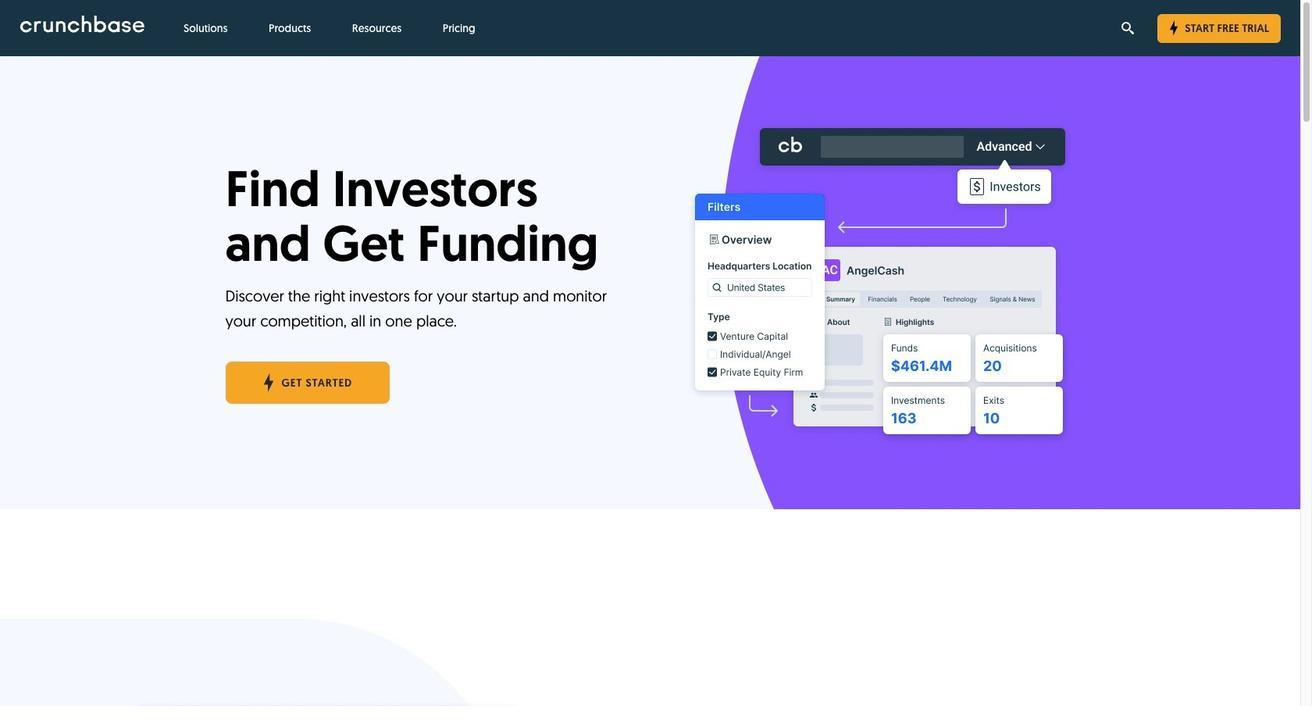 Task type: describe. For each thing, give the bounding box(es) containing it.
logo image
[[20, 15, 144, 33]]



Task type: vqa. For each thing, say whether or not it's contained in the screenshot.
Company Email EMAIL FIELD
no



